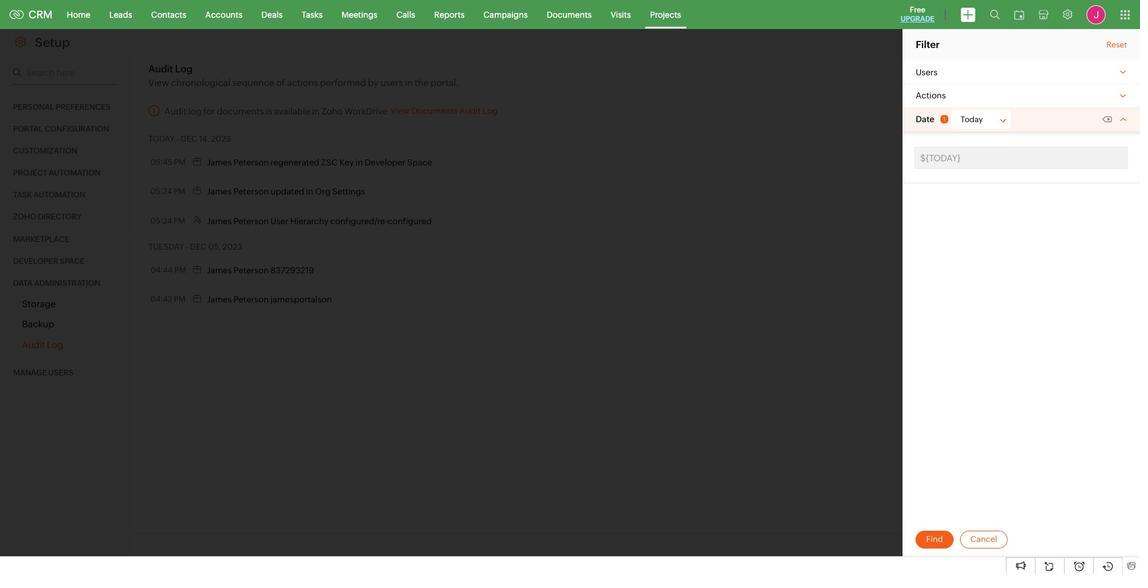 Task type: describe. For each thing, give the bounding box(es) containing it.
meetings
[[342, 10, 378, 19]]

campaigns link
[[474, 0, 537, 29]]

campaigns
[[484, 10, 528, 19]]

search image
[[990, 10, 1000, 20]]

profile element
[[1080, 0, 1113, 29]]

documents
[[547, 10, 592, 19]]

deals link
[[252, 0, 292, 29]]

deals
[[262, 10, 283, 19]]

leads
[[109, 10, 132, 19]]

calls link
[[387, 0, 425, 29]]

crm
[[29, 8, 53, 21]]

calendar image
[[1014, 10, 1025, 19]]

accounts link
[[196, 0, 252, 29]]

search element
[[983, 0, 1007, 29]]

home link
[[57, 0, 100, 29]]

tasks link
[[292, 0, 332, 29]]

accounts
[[205, 10, 243, 19]]

contacts
[[151, 10, 186, 19]]

reports link
[[425, 0, 474, 29]]



Task type: vqa. For each thing, say whether or not it's contained in the screenshot.
The Create Menu "image" on the right top
yes



Task type: locate. For each thing, give the bounding box(es) containing it.
home
[[67, 10, 90, 19]]

documents link
[[537, 0, 601, 29]]

crm link
[[10, 8, 53, 21]]

projects
[[650, 10, 681, 19]]

contacts link
[[142, 0, 196, 29]]

projects link
[[641, 0, 691, 29]]

upgrade
[[901, 15, 935, 23]]

visits
[[611, 10, 631, 19]]

free
[[910, 5, 926, 14]]

create menu image
[[961, 7, 976, 22]]

visits link
[[601, 0, 641, 29]]

leads link
[[100, 0, 142, 29]]

create menu element
[[954, 0, 983, 29]]

profile image
[[1087, 5, 1106, 24]]

reports
[[434, 10, 465, 19]]

calls
[[397, 10, 415, 19]]

meetings link
[[332, 0, 387, 29]]

free upgrade
[[901, 5, 935, 23]]

tasks
[[302, 10, 323, 19]]



